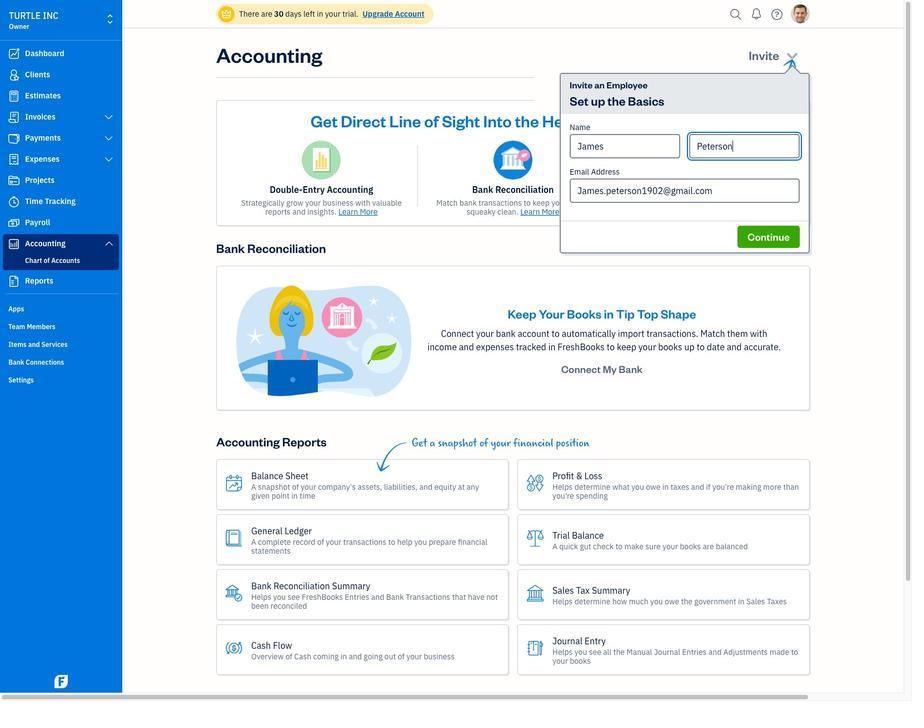 Task type: describe. For each thing, give the bounding box(es) containing it.
account
[[518, 328, 550, 339]]

expense image
[[7, 154, 21, 165]]

connections
[[26, 358, 64, 367]]

accounts
[[733, 198, 765, 208]]

edit
[[718, 198, 732, 208]]

in inside profit & loss helps determine what you owe in taxes and if you're making more than you're spending
[[663, 482, 669, 492]]

0 horizontal spatial sales
[[553, 585, 575, 596]]

chevrondown image
[[785, 47, 800, 63]]

the inside the journal entries and chart of accounts create journal entries and edit accounts in the chart of accounts with
[[775, 198, 787, 208]]

to right account
[[552, 328, 560, 339]]

income
[[428, 342, 457, 353]]

Enter an email address text field
[[570, 179, 800, 203]]

a
[[430, 437, 436, 450]]

sales tax summary helps determine how much you owe the government in sales taxes
[[553, 585, 788, 607]]

estimate image
[[7, 91, 21, 102]]

team
[[8, 323, 25, 331]]

payments
[[25, 133, 61, 143]]

trial
[[553, 530, 570, 541]]

bank left transactions at left
[[386, 592, 404, 602]]

email
[[570, 167, 590, 177]]

more
[[764, 482, 782, 492]]

more for bank reconciliation
[[542, 207, 560, 217]]

bank reconciliation image
[[494, 141, 533, 180]]

cash flow overview of cash coming in and going out of your business
[[251, 640, 455, 662]]

0 vertical spatial cash
[[251, 640, 271, 651]]

taxes
[[768, 597, 788, 607]]

your inside cash flow overview of cash coming in and going out of your business
[[407, 652, 422, 662]]

balance inside the balance sheet a snapshot of your company's assets, liabilities, and equity at any given point in time
[[251, 470, 284, 482]]

keep
[[508, 306, 537, 322]]

the right into
[[515, 110, 539, 131]]

continue
[[748, 230, 790, 243]]

of right the line
[[425, 110, 439, 131]]

snapshot inside the balance sheet a snapshot of your company's assets, liabilities, and equity at any given point in time
[[258, 482, 290, 492]]

1 vertical spatial sales
[[747, 597, 766, 607]]

learn for entry
[[339, 207, 358, 217]]

business inside strategically grow your business with valuable reports and insights.
[[323, 198, 354, 208]]

team members
[[8, 323, 56, 331]]

your inside strategically grow your business with valuable reports and insights.
[[306, 198, 321, 208]]

to left date
[[697, 342, 705, 353]]

bank connections link
[[3, 354, 119, 370]]

you inside bank reconciliation summary helps you see freshbooks entries and bank transactions that have not been reconciled
[[273, 592, 286, 602]]

upgrade account link
[[361, 9, 425, 19]]

of inside the balance sheet a snapshot of your company's assets, liabilities, and equity at any given point in time
[[292, 482, 299, 492]]

close image
[[790, 108, 803, 121]]

bank inside button
[[619, 363, 643, 376]]

your inside journal entry helps you see all the manual journal entries and adjustments made to your books
[[553, 656, 568, 666]]

grow
[[286, 198, 304, 208]]

gut
[[580, 542, 592, 552]]

you inside general ledger a complete record of your transactions to help you prepare financial statements
[[415, 537, 427, 547]]

project image
[[7, 175, 21, 186]]

invoice image
[[7, 112, 21, 123]]

complete
[[258, 537, 291, 547]]

entries left edit
[[677, 198, 701, 208]]

owe inside sales tax summary helps determine how much you owe the government in sales taxes
[[665, 597, 680, 607]]

books inside trial balance a quick gut check to make sure your books are balanced
[[680, 542, 702, 552]]

balance inside trial balance a quick gut check to make sure your books are balanced
[[572, 530, 604, 541]]

email address
[[570, 167, 620, 177]]

government
[[695, 597, 737, 607]]

to inside journal entry helps you see all the manual journal entries and adjustments made to your books
[[792, 647, 799, 657]]

chart of accounts
[[25, 256, 80, 265]]

employee
[[607, 79, 648, 91]]

name
[[570, 122, 591, 132]]

freshbooks image
[[52, 675, 70, 689]]

are inside trial balance a quick gut check to make sure your books are balanced
[[703, 542, 715, 552]]

1 horizontal spatial financial
[[514, 437, 554, 450]]

of right the create
[[648, 207, 655, 217]]

team members link
[[3, 318, 119, 335]]

how
[[613, 597, 628, 607]]

dashboard link
[[3, 44, 119, 64]]

bank down strategically
[[216, 240, 245, 256]]

0 vertical spatial your
[[613, 110, 647, 131]]

helps for bank reconciliation summary
[[251, 592, 272, 602]]

upgrade
[[363, 9, 393, 19]]

business inside cash flow overview of cash coming in and going out of your business
[[424, 652, 455, 662]]

adjustments
[[724, 647, 768, 657]]

entries down journal entries and chart of accounts image
[[661, 184, 690, 195]]

and inside bank reconciliation summary helps you see freshbooks entries and bank transactions that have not been reconciled
[[371, 592, 385, 602]]

get for get direct line of sight into the health of your business
[[311, 110, 338, 131]]

been
[[251, 601, 269, 611]]

health
[[543, 110, 592, 131]]

match inside match bank transactions to keep your books squeaky clean.
[[437, 198, 458, 208]]

taxes
[[671, 482, 690, 492]]

company's
[[318, 482, 356, 492]]

going
[[364, 652, 383, 662]]

see inside bank reconciliation summary helps you see freshbooks entries and bank transactions that have not been reconciled
[[288, 592, 300, 602]]

0 vertical spatial snapshot
[[438, 437, 477, 450]]

what
[[613, 482, 630, 492]]

learn for reconciliation
[[521, 207, 540, 217]]

create
[[624, 198, 647, 208]]

date
[[707, 342, 725, 353]]

owner
[[9, 22, 29, 31]]

settings
[[8, 376, 34, 384]]

main element
[[0, 0, 150, 693]]

members
[[27, 323, 56, 331]]

to inside trial balance a quick gut check to make sure your books are balanced
[[616, 542, 623, 552]]

0 horizontal spatial bank reconciliation
[[216, 240, 326, 256]]

journal down tax
[[553, 636, 583, 647]]

summary for sales tax summary
[[592, 585, 631, 596]]

coming
[[313, 652, 339, 662]]

than
[[784, 482, 800, 492]]

assets,
[[358, 482, 383, 492]]

1 horizontal spatial you're
[[713, 482, 735, 492]]

in right left
[[317, 9, 324, 19]]

continue button
[[738, 226, 800, 248]]

profit
[[553, 470, 575, 482]]

learn more for double-entry accounting
[[339, 207, 378, 217]]

and inside strategically grow your business with valuable reports and insights.
[[293, 207, 306, 217]]

bank up the been
[[251, 581, 272, 592]]

see inside journal entry helps you see all the manual journal entries and adjustments made to your books
[[589, 647, 602, 657]]

your inside trial balance a quick gut check to make sure your books are balanced
[[663, 542, 679, 552]]

and inside the balance sheet a snapshot of your company's assets, liabilities, and equity at any given point in time
[[420, 482, 433, 492]]

bank inside connect your bank account to automatically import transactions. match them with income and expenses tracked in freshbooks to keep your books up to date and accurate.
[[496, 328, 516, 339]]

get for get a snapshot of your financial position
[[412, 437, 427, 450]]

items
[[8, 340, 27, 349]]

accounts inside main element
[[51, 256, 80, 265]]

bank up squeaky at the top right of page
[[473, 184, 494, 195]]

search image
[[728, 6, 745, 23]]

and inside profit & loss helps determine what you owe in taxes and if you're making more than you're spending
[[692, 482, 705, 492]]

accounting link
[[3, 234, 119, 254]]

address
[[592, 167, 620, 177]]

tip
[[617, 306, 635, 322]]

overview
[[251, 652, 284, 662]]

with inside strategically grow your business with valuable reports and insights.
[[356, 198, 371, 208]]

get a snapshot of your financial position
[[412, 437, 590, 450]]

0 vertical spatial bank reconciliation
[[473, 184, 554, 195]]

given
[[251, 491, 270, 501]]

and down journal entries and chart of accounts image
[[692, 184, 708, 195]]

transactions
[[406, 592, 451, 602]]

invite button
[[739, 42, 810, 68]]

left
[[304, 9, 315, 19]]

chevron large down image for expenses
[[104, 155, 114, 164]]

payroll link
[[3, 213, 119, 233]]

of down the flow
[[286, 652, 293, 662]]

my
[[603, 363, 617, 376]]

strategically grow your business with valuable reports and insights.
[[241, 198, 402, 217]]

time tracking
[[25, 196, 76, 206]]

get direct line of sight into the health of your business
[[311, 110, 716, 131]]

and inside journal entry helps you see all the manual journal entries and adjustments made to your books
[[709, 647, 722, 657]]

you inside profit & loss helps determine what you owe in taxes and if you're making more than you're spending
[[632, 482, 645, 492]]

dashboard
[[25, 48, 64, 58]]

estimates link
[[3, 86, 119, 106]]

books inside connect your bank account to automatically import transactions. match them with income and expenses tracked in freshbooks to keep your books up to date and accurate.
[[659, 342, 683, 353]]

connect my bank
[[562, 363, 643, 376]]

the inside journal entry helps you see all the manual journal entries and adjustments made to your books
[[614, 647, 625, 657]]

an
[[595, 79, 605, 91]]

journal entries and chart of accounts create journal entries and edit accounts in the chart of accounts with
[[624, 184, 787, 217]]

to inside general ledger a complete record of your transactions to help you prepare financial statements
[[389, 537, 396, 547]]

flow
[[273, 640, 292, 651]]

sure
[[646, 542, 661, 552]]

tracking
[[45, 196, 76, 206]]

time
[[25, 196, 43, 206]]

in inside cash flow overview of cash coming in and going out of your business
[[341, 652, 347, 662]]

entry for journal
[[585, 636, 606, 647]]

account
[[395, 9, 425, 19]]

transactions.
[[647, 328, 699, 339]]

keep inside connect your bank account to automatically import transactions. match them with income and expenses tracked in freshbooks to keep your books up to date and accurate.
[[617, 342, 637, 353]]

time
[[300, 491, 316, 501]]

bank inside main element
[[8, 358, 24, 367]]

First Name text field
[[570, 134, 681, 159]]

match inside connect your bank account to automatically import transactions. match them with income and expenses tracked in freshbooks to keep your books up to date and accurate.
[[701, 328, 726, 339]]

spending
[[576, 491, 608, 501]]

balance sheet a snapshot of your company's assets, liabilities, and equity at any given point in time
[[251, 470, 479, 501]]

reports inside reports link
[[25, 276, 53, 286]]

connect your bank account to begin matching your bank transactions image
[[235, 284, 413, 398]]

accurate.
[[745, 342, 781, 353]]

invite for invite an employee set up the basics
[[570, 79, 593, 91]]

bank reconciliation summary helps you see freshbooks entries and bank transactions that have not been reconciled
[[251, 581, 498, 611]]

to up my
[[607, 342, 615, 353]]

invite for invite
[[749, 47, 780, 63]]

connect for your
[[441, 328, 474, 339]]

keep inside match bank transactions to keep your books squeaky clean.
[[533, 198, 550, 208]]

1 horizontal spatial chart
[[627, 207, 646, 217]]

line
[[390, 110, 421, 131]]

notifications image
[[748, 3, 766, 25]]

and inside cash flow overview of cash coming in and going out of your business
[[349, 652, 362, 662]]

of right a
[[480, 437, 489, 450]]

journal entry helps you see all the manual journal entries and adjustments made to your books
[[553, 636, 799, 666]]

make
[[625, 542, 644, 552]]

making
[[736, 482, 762, 492]]



Task type: vqa. For each thing, say whether or not it's contained in the screenshot.
Cancel button
no



Task type: locate. For each thing, give the bounding box(es) containing it.
sales left tax
[[553, 585, 575, 596]]

and inside items and services link
[[28, 340, 40, 349]]

connect inside button
[[562, 363, 601, 376]]

1 vertical spatial transactions
[[343, 537, 387, 547]]

a for balance sheet
[[251, 482, 256, 492]]

0 vertical spatial chart
[[710, 184, 733, 195]]

determine for summary
[[575, 597, 611, 607]]

0 horizontal spatial keep
[[533, 198, 550, 208]]

expenses
[[25, 154, 60, 164]]

of inside main element
[[44, 256, 50, 265]]

0 horizontal spatial your
[[539, 306, 565, 322]]

1 horizontal spatial see
[[589, 647, 602, 657]]

journal right manual
[[655, 647, 681, 657]]

1 horizontal spatial entry
[[585, 636, 606, 647]]

2 horizontal spatial chart
[[710, 184, 733, 195]]

chevron large down image inside payments 'link'
[[104, 134, 114, 143]]

bank reconciliation down the reports on the left of page
[[216, 240, 326, 256]]

1 vertical spatial up
[[685, 342, 695, 353]]

transactions inside general ledger a complete record of your transactions to help you prepare financial statements
[[343, 537, 387, 547]]

sales left the taxes
[[747, 597, 766, 607]]

there are 30 days left in your trial. upgrade account
[[239, 9, 425, 19]]

match left squeaky at the top right of page
[[437, 198, 458, 208]]

0 vertical spatial chevron large down image
[[104, 155, 114, 164]]

loss
[[585, 470, 603, 482]]

bank up expenses
[[496, 328, 516, 339]]

2 determine from the top
[[575, 597, 611, 607]]

financial left position
[[514, 437, 554, 450]]

1 horizontal spatial business
[[424, 652, 455, 662]]

reconciliation inside bank reconciliation summary helps you see freshbooks entries and bank transactions that have not been reconciled
[[274, 581, 330, 592]]

if
[[707, 482, 711, 492]]

in
[[317, 9, 324, 19], [767, 198, 773, 208], [604, 306, 614, 322], [549, 342, 556, 353], [663, 482, 669, 492], [292, 491, 298, 501], [739, 597, 745, 607], [341, 652, 347, 662]]

of
[[425, 110, 439, 131], [595, 110, 609, 131], [735, 184, 743, 195], [648, 207, 655, 217], [44, 256, 50, 265], [480, 437, 489, 450], [292, 482, 299, 492], [317, 537, 324, 547], [286, 652, 293, 662], [398, 652, 405, 662]]

accounting reports
[[216, 434, 327, 450]]

a down general
[[251, 537, 256, 547]]

squeaky
[[467, 207, 496, 217]]

0 vertical spatial owe
[[646, 482, 661, 492]]

0 horizontal spatial owe
[[646, 482, 661, 492]]

ledger
[[285, 525, 312, 537]]

chart inside main element
[[25, 256, 42, 265]]

accounts up accounts
[[745, 184, 783, 195]]

0 vertical spatial balance
[[251, 470, 284, 482]]

help
[[397, 537, 413, 547]]

1 vertical spatial are
[[703, 542, 715, 552]]

0 vertical spatial connect
[[441, 328, 474, 339]]

of inside general ledger a complete record of your transactions to help you prepare financial statements
[[317, 537, 324, 547]]

1 vertical spatial reconciliation
[[247, 240, 326, 256]]

bank right my
[[619, 363, 643, 376]]

journal up the create
[[627, 184, 659, 195]]

see left all at the bottom right of the page
[[589, 647, 602, 657]]

liabilities,
[[384, 482, 418, 492]]

2 vertical spatial reconciliation
[[274, 581, 330, 592]]

determine down loss
[[575, 482, 611, 492]]

1 vertical spatial keep
[[617, 342, 637, 353]]

0 horizontal spatial with
[[356, 198, 371, 208]]

point
[[272, 491, 290, 501]]

sight
[[442, 110, 481, 131]]

1 vertical spatial connect
[[562, 363, 601, 376]]

0 horizontal spatial chart
[[25, 256, 42, 265]]

0 horizontal spatial get
[[311, 110, 338, 131]]

connect for my
[[562, 363, 601, 376]]

a inside trial balance a quick gut check to make sure your books are balanced
[[553, 542, 558, 552]]

check
[[594, 542, 614, 552]]

entry inside journal entry helps you see all the manual journal entries and adjustments made to your books
[[585, 636, 606, 647]]

tax
[[577, 585, 590, 596]]

0 horizontal spatial learn
[[339, 207, 358, 217]]

dashboard image
[[7, 48, 21, 60]]

&
[[577, 470, 583, 482]]

apps link
[[3, 300, 119, 317]]

accounts down enter an email address text field
[[657, 207, 689, 217]]

them
[[728, 328, 749, 339]]

0 vertical spatial keep
[[533, 198, 550, 208]]

2 horizontal spatial with
[[751, 328, 768, 339]]

1 vertical spatial reports
[[283, 434, 327, 450]]

tracked
[[516, 342, 547, 353]]

in inside sales tax summary helps determine how much you owe the government in sales taxes
[[739, 597, 745, 607]]

chevron large down image inside invoices link
[[104, 113, 114, 122]]

1 horizontal spatial up
[[685, 342, 695, 353]]

1 vertical spatial chevron large down image
[[104, 239, 114, 248]]

1 vertical spatial determine
[[575, 597, 611, 607]]

0 vertical spatial sales
[[553, 585, 575, 596]]

1 vertical spatial balance
[[572, 530, 604, 541]]

helps down quick
[[553, 597, 573, 607]]

shape
[[661, 306, 697, 322]]

crown image
[[221, 8, 233, 20]]

2 more from the left
[[542, 207, 560, 217]]

2 chevron large down image from the top
[[104, 239, 114, 248]]

0 horizontal spatial business
[[323, 198, 354, 208]]

1 vertical spatial owe
[[665, 597, 680, 607]]

transactions down bank reconciliation "image"
[[479, 198, 522, 208]]

1 vertical spatial get
[[412, 437, 427, 450]]

timer image
[[7, 196, 21, 207]]

position
[[556, 437, 590, 450]]

1 horizontal spatial balance
[[572, 530, 604, 541]]

1 horizontal spatial with
[[691, 207, 706, 217]]

prepare
[[429, 537, 457, 547]]

1 horizontal spatial sales
[[747, 597, 766, 607]]

summary down general ledger a complete record of your transactions to help you prepare financial statements
[[332, 581, 371, 592]]

2 chevron large down image from the top
[[104, 134, 114, 143]]

0 horizontal spatial see
[[288, 592, 300, 602]]

helps for profit & loss
[[553, 482, 573, 492]]

0 horizontal spatial more
[[360, 207, 378, 217]]

chevron large down image down invoices link
[[104, 134, 114, 143]]

you inside sales tax summary helps determine how much you owe the government in sales taxes
[[651, 597, 663, 607]]

1 horizontal spatial connect
[[562, 363, 601, 376]]

chevron large down image
[[104, 155, 114, 164], [104, 239, 114, 248]]

you right what
[[632, 482, 645, 492]]

snapshot
[[438, 437, 477, 450], [258, 482, 290, 492]]

0 vertical spatial financial
[[514, 437, 554, 450]]

entry
[[303, 184, 325, 195], [585, 636, 606, 647]]

and left transactions at left
[[371, 592, 385, 602]]

2 vertical spatial accounts
[[51, 256, 80, 265]]

0 horizontal spatial summary
[[332, 581, 371, 592]]

get left the direct
[[311, 110, 338, 131]]

1 vertical spatial chart
[[627, 207, 646, 217]]

determine inside sales tax summary helps determine how much you owe the government in sales taxes
[[575, 597, 611, 607]]

summary up how
[[592, 585, 631, 596]]

the down employee
[[608, 93, 626, 108]]

days
[[286, 9, 302, 19]]

entries inside bank reconciliation summary helps you see freshbooks entries and bank transactions that have not been reconciled
[[345, 592, 370, 602]]

1 vertical spatial see
[[589, 647, 602, 657]]

1 chevron large down image from the top
[[104, 155, 114, 164]]

connect inside connect your bank account to automatically import transactions. match them with income and expenses tracked in freshbooks to keep your books up to date and accurate.
[[441, 328, 474, 339]]

0 vertical spatial bank
[[460, 198, 477, 208]]

entries
[[661, 184, 690, 195], [677, 198, 701, 208], [345, 592, 370, 602], [683, 647, 707, 657]]

2 learn more from the left
[[521, 207, 560, 217]]

1 chevron large down image from the top
[[104, 113, 114, 122]]

0 vertical spatial entry
[[303, 184, 325, 195]]

a inside the balance sheet a snapshot of your company's assets, liabilities, and equity at any given point in time
[[251, 482, 256, 492]]

record
[[293, 537, 316, 547]]

your up account
[[539, 306, 565, 322]]

1 vertical spatial accounts
[[657, 207, 689, 217]]

0 vertical spatial chevron large down image
[[104, 113, 114, 122]]

journal
[[627, 184, 659, 195], [649, 198, 675, 208], [553, 636, 583, 647], [655, 647, 681, 657]]

cash
[[251, 640, 271, 651], [294, 652, 312, 662]]

and
[[692, 184, 708, 195], [703, 198, 716, 208], [293, 207, 306, 217], [28, 340, 40, 349], [459, 342, 474, 353], [727, 342, 742, 353], [420, 482, 433, 492], [692, 482, 705, 492], [371, 592, 385, 602], [709, 647, 722, 657], [349, 652, 362, 662]]

with up accurate.
[[751, 328, 768, 339]]

1 vertical spatial financial
[[458, 537, 488, 547]]

to right made
[[792, 647, 799, 657]]

in left taxes at bottom right
[[663, 482, 669, 492]]

1 horizontal spatial learn more
[[521, 207, 560, 217]]

more right clean.
[[542, 207, 560, 217]]

summary for bank reconciliation summary
[[332, 581, 371, 592]]

0 horizontal spatial bank
[[460, 198, 477, 208]]

chevron large down image inside expenses link
[[104, 155, 114, 164]]

1 learn more from the left
[[339, 207, 378, 217]]

1 horizontal spatial cash
[[294, 652, 312, 662]]

invite left 'chevrondown' image
[[749, 47, 780, 63]]

go to help image
[[769, 6, 787, 23]]

apps
[[8, 305, 24, 313]]

books inside match bank transactions to keep your books squeaky clean.
[[569, 198, 590, 208]]

entry up all at the bottom right of the page
[[585, 636, 606, 647]]

entry for double-
[[303, 184, 325, 195]]

1 learn from the left
[[339, 207, 358, 217]]

owe left taxes at bottom right
[[646, 482, 661, 492]]

to inside match bank transactions to keep your books squeaky clean.
[[524, 198, 531, 208]]

1 determine from the top
[[575, 482, 611, 492]]

1 horizontal spatial learn
[[521, 207, 540, 217]]

in inside connect your bank account to automatically import transactions. match them with income and expenses tracked in freshbooks to keep your books up to date and accurate.
[[549, 342, 556, 353]]

bank left clean.
[[460, 198, 477, 208]]

bank connections
[[8, 358, 64, 367]]

accounting inside main element
[[25, 239, 66, 249]]

out
[[385, 652, 396, 662]]

chevron large down image up chart of accounts link
[[104, 239, 114, 248]]

transactions
[[479, 198, 522, 208], [343, 537, 387, 547]]

helps down statements
[[251, 592, 272, 602]]

invite up set
[[570, 79, 593, 91]]

entries left adjustments
[[683, 647, 707, 657]]

in right tracked
[[549, 342, 556, 353]]

0 vertical spatial transactions
[[479, 198, 522, 208]]

transactions left help
[[343, 537, 387, 547]]

invite inside "dropdown button"
[[749, 47, 780, 63]]

0 horizontal spatial financial
[[458, 537, 488, 547]]

sheet
[[286, 470, 309, 482]]

0 vertical spatial accounts
[[745, 184, 783, 195]]

bank inside match bank transactions to keep your books squeaky clean.
[[460, 198, 477, 208]]

invoices
[[25, 112, 56, 122]]

entries inside journal entry helps you see all the manual journal entries and adjustments made to your books
[[683, 647, 707, 657]]

learn more right clean.
[[521, 207, 560, 217]]

valuable
[[373, 198, 402, 208]]

up down transactions.
[[685, 342, 695, 353]]

and down them
[[727, 342, 742, 353]]

journal right the create
[[649, 198, 675, 208]]

1 more from the left
[[360, 207, 378, 217]]

1 horizontal spatial accounts
[[657, 207, 689, 217]]

general ledger a complete record of your transactions to help you prepare financial statements
[[251, 525, 488, 556]]

a for trial balance
[[553, 542, 558, 552]]

0 vertical spatial reports
[[25, 276, 53, 286]]

reports down chart of accounts
[[25, 276, 53, 286]]

summary inside bank reconciliation summary helps you see freshbooks entries and bank transactions that have not been reconciled
[[332, 581, 371, 592]]

0 horizontal spatial you're
[[553, 491, 575, 501]]

helps left all at the bottom right of the page
[[553, 647, 573, 657]]

1 horizontal spatial get
[[412, 437, 427, 450]]

1 horizontal spatial snapshot
[[438, 437, 477, 450]]

you right much
[[651, 597, 663, 607]]

in left the time at the left
[[292, 491, 298, 501]]

summary inside sales tax summary helps determine how much you owe the government in sales taxes
[[592, 585, 631, 596]]

balance
[[251, 470, 284, 482], [572, 530, 604, 541]]

of right out
[[398, 652, 405, 662]]

reconciliation up match bank transactions to keep your books squeaky clean.
[[496, 184, 554, 195]]

0 horizontal spatial accounts
[[51, 256, 80, 265]]

see right the been
[[288, 592, 300, 602]]

connect up income
[[441, 328, 474, 339]]

0 vertical spatial business
[[323, 198, 354, 208]]

0 horizontal spatial balance
[[251, 470, 284, 482]]

of down sheet
[[292, 482, 299, 492]]

1 vertical spatial snapshot
[[258, 482, 290, 492]]

30
[[274, 9, 284, 19]]

helps inside sales tax summary helps determine how much you owe the government in sales taxes
[[553, 597, 573, 607]]

turtle inc owner
[[9, 10, 59, 31]]

1 vertical spatial chevron large down image
[[104, 134, 114, 143]]

2 horizontal spatial accounts
[[745, 184, 783, 195]]

0 horizontal spatial snapshot
[[258, 482, 290, 492]]

the left government
[[682, 597, 693, 607]]

books right sure
[[680, 542, 702, 552]]

more for double-entry accounting
[[360, 207, 378, 217]]

connect left my
[[562, 363, 601, 376]]

chart image
[[7, 239, 21, 250]]

reports
[[266, 207, 291, 217]]

to left make
[[616, 542, 623, 552]]

you're right if
[[713, 482, 735, 492]]

report image
[[7, 276, 21, 287]]

chevron large down image for invoices
[[104, 113, 114, 122]]

and left if
[[692, 482, 705, 492]]

up
[[591, 93, 606, 108], [685, 342, 695, 353]]

set
[[570, 93, 589, 108]]

up inside invite an employee set up the basics
[[591, 93, 606, 108]]

to right clean.
[[524, 198, 531, 208]]

0 horizontal spatial are
[[261, 9, 273, 19]]

learn right insights.
[[339, 207, 358, 217]]

in inside the journal entries and chart of accounts create journal entries and edit accounts in the chart of accounts with
[[767, 198, 773, 208]]

clean.
[[498, 207, 519, 217]]

automatically
[[562, 328, 616, 339]]

made
[[770, 647, 790, 657]]

1 vertical spatial your
[[539, 306, 565, 322]]

the right all at the bottom right of the page
[[614, 647, 625, 657]]

0 horizontal spatial cash
[[251, 640, 271, 651]]

expenses link
[[3, 150, 119, 170]]

entry up strategically grow your business with valuable reports and insights.
[[303, 184, 325, 195]]

your inside the balance sheet a snapshot of your company's assets, liabilities, and equity at any given point in time
[[301, 482, 316, 492]]

with down enter an email address text field
[[691, 207, 706, 217]]

top
[[638, 306, 659, 322]]

cash left coming
[[294, 652, 312, 662]]

1 vertical spatial freshbooks
[[302, 592, 343, 602]]

get left a
[[412, 437, 427, 450]]

trial.
[[343, 9, 359, 19]]

0 vertical spatial get
[[311, 110, 338, 131]]

general
[[251, 525, 283, 537]]

reconciliation down the reports on the left of page
[[247, 240, 326, 256]]

0 horizontal spatial up
[[591, 93, 606, 108]]

chevron large down image
[[104, 113, 114, 122], [104, 134, 114, 143]]

0 vertical spatial are
[[261, 9, 273, 19]]

of up accounts
[[735, 184, 743, 195]]

journal entries and chart of accounts image
[[686, 141, 725, 180]]

1 vertical spatial cash
[[294, 652, 312, 662]]

your inside match bank transactions to keep your books squeaky clean.
[[552, 198, 567, 208]]

1 horizontal spatial match
[[701, 328, 726, 339]]

basics
[[628, 93, 665, 108]]

1 horizontal spatial summary
[[592, 585, 631, 596]]

Last Name text field
[[690, 134, 800, 159]]

projects link
[[3, 171, 119, 191]]

the inside sales tax summary helps determine how much you owe the government in sales taxes
[[682, 597, 693, 607]]

business
[[650, 110, 716, 131]]

see
[[288, 592, 300, 602], [589, 647, 602, 657]]

double-entry accounting image
[[302, 141, 341, 180]]

1 horizontal spatial owe
[[665, 597, 680, 607]]

items and services
[[8, 340, 68, 349]]

settings link
[[3, 372, 119, 388]]

accounting
[[216, 42, 323, 68], [327, 184, 374, 195], [25, 239, 66, 249], [216, 434, 280, 450]]

and right income
[[459, 342, 474, 353]]

projects
[[25, 175, 55, 185]]

books inside journal entry helps you see all the manual journal entries and adjustments made to your books
[[570, 656, 591, 666]]

0 vertical spatial reconciliation
[[496, 184, 554, 195]]

with inside connect your bank account to automatically import transactions. match them with income and expenses tracked in freshbooks to keep your books up to date and accurate.
[[751, 328, 768, 339]]

1 horizontal spatial your
[[613, 110, 647, 131]]

keep down import
[[617, 342, 637, 353]]

payment image
[[7, 133, 21, 144]]

1 vertical spatial bank reconciliation
[[216, 240, 326, 256]]

business down double-entry accounting
[[323, 198, 354, 208]]

keep right clean.
[[533, 198, 550, 208]]

services
[[41, 340, 68, 349]]

your inside general ledger a complete record of your transactions to help you prepare financial statements
[[326, 537, 342, 547]]

of down accounting link
[[44, 256, 50, 265]]

invoices link
[[3, 107, 119, 127]]

and left edit
[[703, 198, 716, 208]]

0 horizontal spatial freshbooks
[[302, 592, 343, 602]]

bank reconciliation up match bank transactions to keep your books squeaky clean.
[[473, 184, 554, 195]]

0 horizontal spatial transactions
[[343, 537, 387, 547]]

helps for sales tax summary
[[553, 597, 573, 607]]

manual
[[627, 647, 653, 657]]

0 vertical spatial determine
[[575, 482, 611, 492]]

0 horizontal spatial invite
[[570, 79, 593, 91]]

helps inside bank reconciliation summary helps you see freshbooks entries and bank transactions that have not been reconciled
[[251, 592, 272, 602]]

0 vertical spatial match
[[437, 198, 458, 208]]

chevron large down image for accounting
[[104, 239, 114, 248]]

with left valuable
[[356, 198, 371, 208]]

financial right prepare
[[458, 537, 488, 547]]

in left tip
[[604, 306, 614, 322]]

1 horizontal spatial transactions
[[479, 198, 522, 208]]

learn more for bank reconciliation
[[521, 207, 560, 217]]

and left adjustments
[[709, 647, 722, 657]]

determine
[[575, 482, 611, 492], [575, 597, 611, 607]]

transactions inside match bank transactions to keep your books squeaky clean.
[[479, 198, 522, 208]]

there
[[239, 9, 259, 19]]

in inside the balance sheet a snapshot of your company's assets, liabilities, and equity at any given point in time
[[292, 491, 298, 501]]

1 horizontal spatial invite
[[749, 47, 780, 63]]

of right record
[[317, 537, 324, 547]]

books down email in the right top of the page
[[569, 198, 590, 208]]

a for general ledger
[[251, 537, 256, 547]]

2 learn from the left
[[521, 207, 540, 217]]

helps down profit
[[553, 482, 573, 492]]

chart down accounting link
[[25, 256, 42, 265]]

connect your bank account to automatically import transactions. match them with income and expenses tracked in freshbooks to keep your books up to date and accurate.
[[428, 328, 781, 353]]

reconciled
[[271, 601, 307, 611]]

with
[[356, 198, 371, 208], [691, 207, 706, 217], [751, 328, 768, 339]]

to left help
[[389, 537, 396, 547]]

chevron large down image for payments
[[104, 134, 114, 143]]

with inside the journal entries and chart of accounts create journal entries and edit accounts in the chart of accounts with
[[691, 207, 706, 217]]

financial
[[514, 437, 554, 450], [458, 537, 488, 547]]

chart up edit
[[710, 184, 733, 195]]

are left balanced
[[703, 542, 715, 552]]

in right government
[[739, 597, 745, 607]]

1 horizontal spatial keep
[[617, 342, 637, 353]]

the inside invite an employee set up the basics
[[608, 93, 626, 108]]

freshbooks inside connect your bank account to automatically import transactions. match them with income and expenses tracked in freshbooks to keep your books up to date and accurate.
[[558, 342, 605, 353]]

reports link
[[3, 271, 119, 291]]

are
[[261, 9, 273, 19], [703, 542, 715, 552]]

turtle
[[9, 10, 41, 21]]

0 horizontal spatial reports
[[25, 276, 53, 286]]

you left all at the bottom right of the page
[[575, 647, 588, 657]]

balance up given
[[251, 470, 284, 482]]

and right the reports on the left of page
[[293, 207, 306, 217]]

freshbooks inside bank reconciliation summary helps you see freshbooks entries and bank transactions that have not been reconciled
[[302, 592, 343, 602]]

any
[[467, 482, 479, 492]]

determine inside profit & loss helps determine what you owe in taxes and if you're making more than you're spending
[[575, 482, 611, 492]]

1 vertical spatial match
[[701, 328, 726, 339]]

in right accounts
[[767, 198, 773, 208]]

money image
[[7, 218, 21, 229]]

books down transactions.
[[659, 342, 683, 353]]

you're
[[713, 482, 735, 492], [553, 491, 575, 501]]

of right 'name'
[[595, 110, 609, 131]]

you inside journal entry helps you see all the manual journal entries and adjustments made to your books
[[575, 647, 588, 657]]

0 vertical spatial invite
[[749, 47, 780, 63]]

chart of accounts link
[[5, 254, 117, 268]]

helps
[[553, 482, 573, 492], [251, 592, 272, 602], [553, 597, 573, 607], [553, 647, 573, 657]]

up down an
[[591, 93, 606, 108]]

owe inside profit & loss helps determine what you owe in taxes and if you're making more than you're spending
[[646, 482, 661, 492]]

invite inside invite an employee set up the basics
[[570, 79, 593, 91]]

financial inside general ledger a complete record of your transactions to help you prepare financial statements
[[458, 537, 488, 547]]

you right help
[[415, 537, 427, 547]]

determine for loss
[[575, 482, 611, 492]]

helps inside journal entry helps you see all the manual journal entries and adjustments made to your books
[[553, 647, 573, 657]]

helps inside profit & loss helps determine what you owe in taxes and if you're making more than you're spending
[[553, 482, 573, 492]]

in right coming
[[341, 652, 347, 662]]

items and services link
[[3, 336, 119, 353]]

a inside general ledger a complete record of your transactions to help you prepare financial statements
[[251, 537, 256, 547]]

up inside connect your bank account to automatically import transactions. match them with income and expenses tracked in freshbooks to keep your books up to date and accurate.
[[685, 342, 695, 353]]

client image
[[7, 70, 21, 81]]

1 horizontal spatial freshbooks
[[558, 342, 605, 353]]



